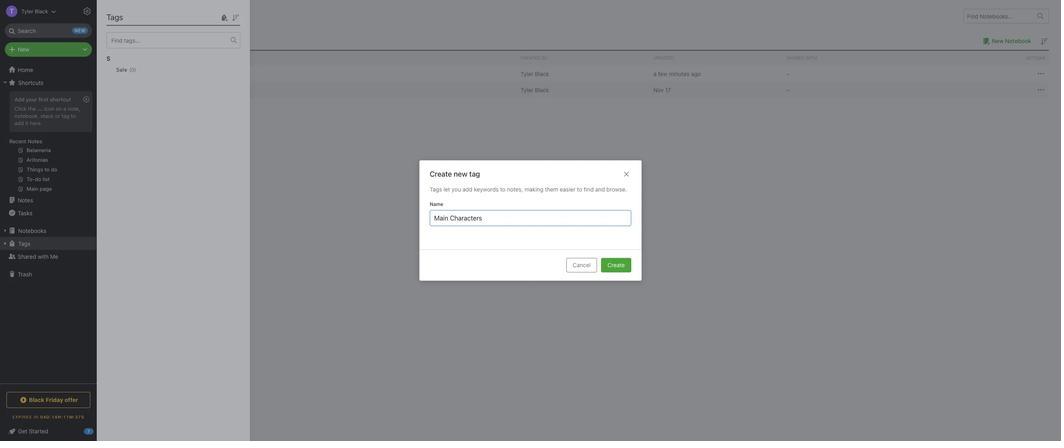 Task type: locate. For each thing, give the bounding box(es) containing it.
to down note,
[[71, 113, 76, 119]]

browse.
[[606, 186, 627, 193]]

1 vertical spatial –
[[786, 86, 790, 93]]

cancel
[[573, 262, 591, 269]]

notebook
[[1005, 37, 1031, 44]]

create inside button
[[608, 262, 625, 269]]

expires
[[12, 415, 32, 420]]

sale ( 0 )
[[116, 67, 136, 73]]

characters row
[[109, 66, 1049, 82]]

row group
[[109, 66, 1049, 98]]

s row group
[[106, 48, 247, 87]]

0 horizontal spatial notebooks
[[18, 228, 46, 234]]

–
[[786, 70, 790, 77], [786, 86, 790, 93]]

expires in 04d:14h:11m:37s
[[12, 415, 84, 420]]

tasks
[[18, 210, 32, 217]]

2 horizontal spatial to
[[577, 186, 582, 193]]

minutes
[[669, 70, 690, 77]]

1 vertical spatial a
[[63, 106, 66, 112]]

None search field
[[10, 23, 86, 38]]

0 horizontal spatial tag
[[62, 113, 69, 119]]

1 horizontal spatial create
[[608, 262, 625, 269]]

add right you
[[463, 186, 472, 193]]

2 tyler from the top
[[521, 86, 533, 93]]

new inside popup button
[[18, 46, 29, 53]]

2 vertical spatial tags
[[18, 240, 30, 247]]

new button
[[5, 42, 92, 57]]

new inside button
[[992, 37, 1004, 44]]

a
[[654, 70, 657, 77], [63, 106, 66, 112]]

tyler inside characters row
[[521, 70, 533, 77]]

tags up 2
[[106, 12, 123, 22]]

new up home
[[18, 46, 29, 53]]

home link
[[0, 63, 97, 76]]

0 vertical spatial new
[[992, 37, 1004, 44]]

04d:14h:11m:37s
[[40, 415, 84, 420]]

tag right new
[[469, 170, 480, 179]]

notebooks down tasks
[[18, 228, 46, 234]]

nov
[[654, 86, 664, 93]]

new for new notebook
[[992, 37, 1004, 44]]

1 vertical spatial create
[[608, 262, 625, 269]]

notes inside notes link
[[18, 197, 33, 204]]

with
[[806, 55, 817, 60]]

notes up tasks
[[18, 197, 33, 204]]

1 tyler black from the top
[[521, 70, 549, 77]]

notes,
[[507, 186, 523, 193]]

1 vertical spatial notes
[[18, 197, 33, 204]]

create button
[[601, 258, 631, 273]]

black
[[535, 70, 549, 77], [535, 86, 549, 93], [29, 397, 44, 404]]

0 vertical spatial a
[[654, 70, 657, 77]]

them
[[545, 186, 558, 193]]

recent notes
[[9, 138, 42, 145]]

Name text field
[[433, 211, 628, 226]]

0 vertical spatial tag
[[62, 113, 69, 119]]

a inside icon on a note, notebook, stack or tag to add it here.
[[63, 106, 66, 112]]

0 vertical spatial –
[[786, 70, 790, 77]]

create new tag image
[[219, 13, 229, 22]]

2 – from the top
[[786, 86, 790, 93]]

stack
[[41, 113, 54, 119]]

to
[[71, 113, 76, 119], [500, 186, 505, 193], [577, 186, 582, 193]]

tyler
[[521, 70, 533, 77], [521, 86, 533, 93]]

tyler for nov
[[521, 86, 533, 93]]

0 horizontal spatial create
[[430, 170, 452, 179]]

you
[[452, 186, 461, 193]]

a inside characters row
[[654, 70, 657, 77]]

create for create
[[608, 262, 625, 269]]

black inside characters row
[[535, 70, 549, 77]]

0 horizontal spatial to
[[71, 113, 76, 119]]

tyler black inside first notebook row
[[521, 86, 549, 93]]

your
[[26, 96, 37, 103]]

add left it
[[15, 120, 24, 127]]

Find Notebooks… text field
[[964, 9, 1033, 23]]

0 vertical spatial tyler black
[[521, 70, 549, 77]]

tag
[[62, 113, 69, 119], [469, 170, 480, 179]]

easier
[[560, 186, 576, 193]]

to left the notes,
[[500, 186, 505, 193]]

1 vertical spatial tag
[[469, 170, 480, 179]]

close image
[[622, 170, 631, 179]]

1 horizontal spatial new
[[992, 37, 1004, 44]]

new notebook
[[992, 37, 1031, 44]]

– for nov 17
[[786, 86, 790, 93]]

1 vertical spatial new
[[18, 46, 29, 53]]

(
[[129, 67, 131, 73]]

2 notebooks
[[109, 37, 144, 44]]

create up let
[[430, 170, 452, 179]]

1 horizontal spatial add
[[463, 186, 472, 193]]

0 horizontal spatial a
[[63, 106, 66, 112]]

on
[[56, 106, 62, 112]]

offer
[[65, 397, 78, 404]]

tags up shared
[[18, 240, 30, 247]]

0 horizontal spatial add
[[15, 120, 24, 127]]

1 horizontal spatial a
[[654, 70, 657, 77]]

0 horizontal spatial tags
[[18, 240, 30, 247]]

1 horizontal spatial notebooks
[[109, 11, 147, 21]]

2 vertical spatial black
[[29, 397, 44, 404]]

17
[[665, 86, 671, 93]]

sale
[[116, 67, 127, 73]]

by
[[542, 55, 548, 60]]

new
[[454, 170, 468, 179]]

1 vertical spatial tyler black
[[521, 86, 549, 93]]

or
[[55, 113, 60, 119]]

in
[[34, 415, 39, 420]]

1 vertical spatial tags
[[430, 186, 442, 193]]

0 vertical spatial add
[[15, 120, 24, 127]]

find
[[584, 186, 594, 193]]

tyler black for nov
[[521, 86, 549, 93]]

add
[[15, 120, 24, 127], [463, 186, 472, 193]]

tyler black for a
[[521, 70, 549, 77]]

group containing add your first shortcut
[[0, 89, 96, 197]]

characters
[[133, 70, 162, 77]]

tag right or
[[62, 113, 69, 119]]

create right "cancel"
[[608, 262, 625, 269]]

black friday offer
[[29, 397, 78, 404]]

notes link
[[0, 194, 96, 207]]

tags left let
[[430, 186, 442, 193]]

1 – from the top
[[786, 70, 790, 77]]

1 tyler from the top
[[521, 70, 533, 77]]

1 horizontal spatial tag
[[469, 170, 480, 179]]

shared with me link
[[0, 250, 96, 263]]

first notebook row
[[109, 82, 1049, 98]]

1 horizontal spatial to
[[500, 186, 505, 193]]

notes right recent
[[28, 138, 42, 145]]

actions button
[[916, 51, 1049, 65]]

tree
[[0, 63, 97, 384]]

...
[[37, 106, 43, 112]]

black inside first notebook row
[[535, 86, 549, 93]]

tyler black
[[521, 70, 549, 77], [521, 86, 549, 93]]

characters button
[[122, 69, 174, 79]]

notebooks up notebooks
[[109, 11, 147, 21]]

icon on a note, notebook, stack or tag to add it here.
[[15, 106, 80, 127]]

1 vertical spatial tyler
[[521, 86, 533, 93]]

to left find
[[577, 186, 582, 193]]

1 vertical spatial black
[[535, 86, 549, 93]]

note,
[[68, 106, 80, 112]]

new left the notebook
[[992, 37, 1004, 44]]

0 vertical spatial notebooks
[[109, 11, 147, 21]]

0 vertical spatial black
[[535, 70, 549, 77]]

a left few
[[654, 70, 657, 77]]

the
[[28, 106, 36, 112]]

0 vertical spatial tags
[[106, 12, 123, 22]]

add
[[15, 96, 24, 103]]

– inside first notebook row
[[786, 86, 790, 93]]

2 tyler black from the top
[[521, 86, 549, 93]]

home
[[18, 66, 33, 73]]

– inside characters row
[[786, 70, 790, 77]]

with
[[38, 253, 49, 260]]

– for a few minutes ago
[[786, 70, 790, 77]]

a right on
[[63, 106, 66, 112]]

tyler black inside characters row
[[521, 70, 549, 77]]

row group containing characters
[[109, 66, 1049, 98]]

tyler inside first notebook row
[[521, 86, 533, 93]]

create
[[430, 170, 452, 179], [608, 262, 625, 269]]

0 horizontal spatial new
[[18, 46, 29, 53]]

1 horizontal spatial tags
[[106, 12, 123, 22]]

group
[[0, 89, 96, 197]]

tree containing home
[[0, 63, 97, 384]]

tasks button
[[0, 207, 96, 220]]

notebooks element
[[97, 0, 1061, 442]]

0 vertical spatial create
[[430, 170, 452, 179]]

0 vertical spatial tyler
[[521, 70, 533, 77]]

notebook,
[[15, 113, 39, 119]]

nov 17
[[654, 86, 671, 93]]

1 vertical spatial notebooks
[[18, 228, 46, 234]]

notes
[[28, 138, 42, 145], [18, 197, 33, 204]]

ago
[[691, 70, 701, 77]]

new notebook button
[[981, 36, 1031, 46]]

new
[[992, 37, 1004, 44], [18, 46, 29, 53]]



Task type: describe. For each thing, give the bounding box(es) containing it.
add inside icon on a note, notebook, stack or tag to add it here.
[[15, 120, 24, 127]]

shared
[[786, 55, 804, 60]]

tags button
[[0, 237, 96, 250]]

icon
[[44, 106, 54, 112]]

create for create new tag
[[430, 170, 452, 179]]

updated button
[[650, 51, 783, 65]]

trash
[[18, 271, 32, 278]]

created by button
[[517, 51, 650, 65]]

notebooks
[[114, 37, 144, 44]]

created
[[521, 55, 541, 60]]

s
[[106, 55, 110, 62]]

recent
[[9, 138, 26, 145]]

add your first shortcut
[[15, 96, 71, 103]]

cancel button
[[566, 258, 597, 273]]

shared with button
[[783, 51, 916, 65]]

2
[[109, 37, 113, 44]]

new for new
[[18, 46, 29, 53]]

it
[[25, 120, 28, 127]]

tags let you add keywords to notes, making them easier to find and browse.
[[430, 186, 627, 193]]

black for a few minutes ago
[[535, 70, 549, 77]]

and
[[595, 186, 605, 193]]

making
[[525, 186, 543, 193]]

notebooks inside notebooks element
[[109, 11, 147, 21]]

settings image
[[82, 6, 92, 16]]

first
[[38, 96, 48, 103]]

trash link
[[0, 268, 96, 281]]

row group inside notebooks element
[[109, 66, 1049, 98]]

title button
[[109, 51, 517, 65]]

)
[[134, 67, 136, 73]]

Find tags… text field
[[107, 35, 231, 46]]

expand notebooks image
[[2, 228, 8, 234]]

let
[[444, 186, 450, 193]]

shortcuts button
[[0, 76, 96, 89]]

2 horizontal spatial tags
[[430, 186, 442, 193]]

name
[[430, 202, 443, 208]]

black friday offer button
[[6, 393, 90, 409]]

actions
[[1026, 55, 1046, 60]]

click
[[15, 106, 27, 112]]

tyler for a
[[521, 70, 533, 77]]

shortcut
[[50, 96, 71, 103]]

0 vertical spatial notes
[[28, 138, 42, 145]]

create new tag
[[430, 170, 480, 179]]

shortcuts
[[18, 79, 43, 86]]

expand tags image
[[2, 241, 8, 247]]

0
[[131, 67, 134, 73]]

keywords
[[474, 186, 499, 193]]

notebooks link
[[0, 225, 96, 237]]

a few minutes ago
[[654, 70, 701, 77]]

tags inside 'button'
[[18, 240, 30, 247]]

shared with
[[786, 55, 817, 60]]

here.
[[30, 120, 42, 127]]

to inside icon on a note, notebook, stack or tag to add it here.
[[71, 113, 76, 119]]

created by
[[521, 55, 548, 60]]

shared with me
[[18, 253, 58, 260]]

black inside popup button
[[29, 397, 44, 404]]

notebooks inside notebooks link
[[18, 228, 46, 234]]

title
[[112, 55, 124, 60]]

1 vertical spatial add
[[463, 186, 472, 193]]

shared
[[18, 253, 36, 260]]

tag inside icon on a note, notebook, stack or tag to add it here.
[[62, 113, 69, 119]]

friday
[[46, 397, 63, 404]]

click the ...
[[15, 106, 43, 112]]

black for nov 17
[[535, 86, 549, 93]]

Search text field
[[10, 23, 86, 38]]

me
[[50, 253, 58, 260]]

group inside tree
[[0, 89, 96, 197]]

few
[[658, 70, 667, 77]]

updated
[[654, 55, 674, 60]]



Task type: vqa. For each thing, say whether or not it's contained in the screenshot.
UPGRADE link to the right
no



